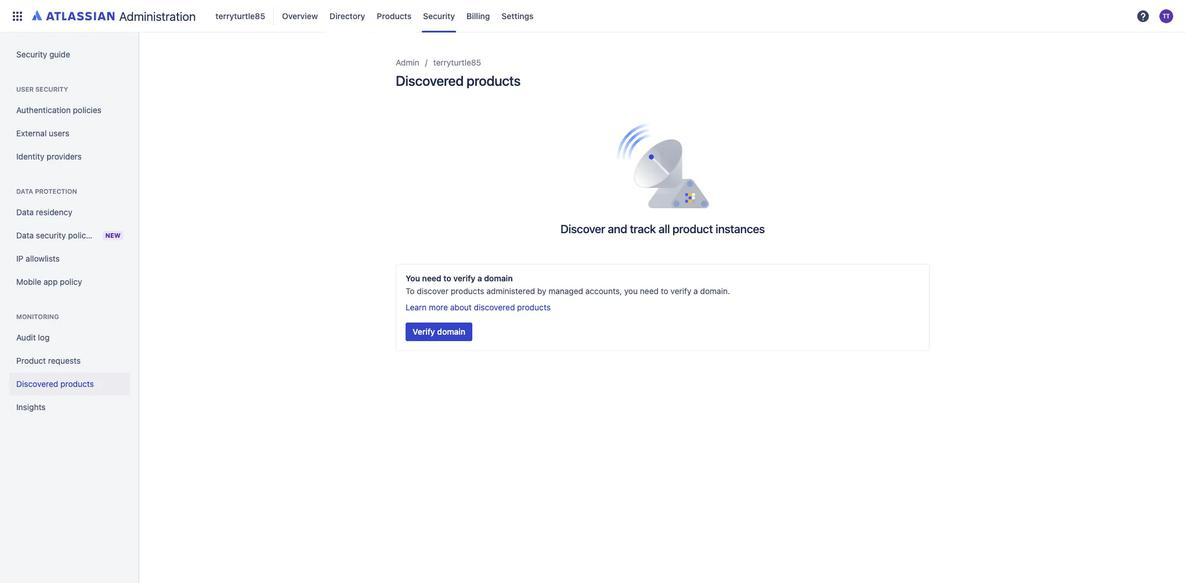 Task type: locate. For each thing, give the bounding box(es) containing it.
1 horizontal spatial terryturtle85 link
[[433, 56, 481, 70]]

and
[[608, 222, 627, 235]]

audit log
[[16, 333, 50, 342]]

discovered down product
[[16, 379, 58, 389]]

administered
[[486, 286, 535, 296]]

2 vertical spatial data
[[16, 230, 34, 240]]

data left residency
[[16, 207, 34, 217]]

3 data from the top
[[16, 230, 34, 240]]

data up data residency
[[16, 187, 33, 195]]

domain down "about"
[[437, 327, 466, 336]]

new
[[105, 232, 121, 239]]

security
[[423, 11, 455, 21], [16, 49, 47, 59]]

identity
[[16, 151, 44, 161]]

security inside 'security guide' link
[[16, 49, 47, 59]]

0 vertical spatial security
[[423, 11, 455, 21]]

security for security guide
[[16, 49, 47, 59]]

domain.
[[700, 286, 730, 296]]

authentication policies
[[16, 105, 101, 115]]

need up discover
[[422, 273, 441, 283]]

security guide link
[[9, 43, 130, 66]]

0 horizontal spatial terryturtle85
[[216, 11, 265, 21]]

by
[[537, 286, 546, 296]]

1 vertical spatial domain
[[437, 327, 466, 336]]

discovered down admin link
[[396, 73, 464, 89]]

domain
[[484, 273, 513, 283], [437, 327, 466, 336]]

1 vertical spatial security
[[36, 230, 66, 240]]

data
[[16, 187, 33, 195], [16, 207, 34, 217], [16, 230, 34, 240]]

to up discover
[[444, 273, 451, 283]]

1 horizontal spatial discovered
[[396, 73, 464, 89]]

data residency link
[[9, 201, 130, 224]]

1 horizontal spatial verify
[[671, 286, 691, 296]]

mobile app policy link
[[9, 270, 130, 294]]

policies up external users link
[[73, 105, 101, 115]]

discovered
[[396, 73, 464, 89], [16, 379, 58, 389]]

policies inside "link"
[[73, 105, 101, 115]]

1 vertical spatial discovered
[[16, 379, 58, 389]]

a left 'domain.'
[[694, 286, 698, 296]]

1 vertical spatial data
[[16, 207, 34, 217]]

0 vertical spatial security
[[35, 85, 68, 93]]

administration banner
[[0, 0, 1186, 33]]

0 vertical spatial verify
[[453, 273, 475, 283]]

0 vertical spatial discovered
[[396, 73, 464, 89]]

1 horizontal spatial a
[[694, 286, 698, 296]]

users
[[49, 128, 69, 138]]

to discover products administered by managed accounts, you need to verify a domain.
[[406, 286, 730, 296]]

verify
[[413, 327, 435, 336]]

verify left 'domain.'
[[671, 286, 691, 296]]

0 horizontal spatial terryturtle85 link
[[212, 7, 269, 25]]

data up "ip"
[[16, 230, 34, 240]]

global navigation element
[[7, 0, 1133, 32]]

1 vertical spatial to
[[661, 286, 668, 296]]

you
[[406, 273, 420, 283]]

security left billing at left top
[[423, 11, 455, 21]]

a
[[478, 273, 482, 283], [694, 286, 698, 296]]

0 horizontal spatial to
[[444, 273, 451, 283]]

requests
[[48, 356, 81, 366]]

toggle navigation image
[[128, 46, 153, 70]]

terryturtle85
[[216, 11, 265, 21], [433, 57, 481, 67]]

1 vertical spatial terryturtle85 link
[[433, 56, 481, 70]]

1 security from the top
[[35, 85, 68, 93]]

1 data from the top
[[16, 187, 33, 195]]

products
[[467, 73, 521, 89], [451, 286, 484, 296], [517, 302, 551, 312], [60, 379, 94, 389]]

0 horizontal spatial a
[[478, 273, 482, 283]]

security up authentication policies
[[35, 85, 68, 93]]

need
[[422, 273, 441, 283], [640, 286, 659, 296]]

product requests link
[[9, 349, 130, 373]]

0 horizontal spatial domain
[[437, 327, 466, 336]]

0 vertical spatial discovered products
[[396, 73, 521, 89]]

instances
[[716, 222, 765, 235]]

0 vertical spatial terryturtle85 link
[[212, 7, 269, 25]]

1 vertical spatial need
[[640, 286, 659, 296]]

protection
[[35, 187, 77, 195]]

user security
[[16, 85, 68, 93]]

monitoring
[[16, 313, 59, 320]]

security for data
[[36, 230, 66, 240]]

1 horizontal spatial security
[[423, 11, 455, 21]]

domain inside button
[[437, 327, 466, 336]]

external
[[16, 128, 47, 138]]

0 vertical spatial policies
[[73, 105, 101, 115]]

account image
[[1160, 9, 1174, 23]]

learn more about discovered products
[[406, 302, 551, 312]]

terryturtle85 inside global navigation element
[[216, 11, 265, 21]]

discovered
[[474, 302, 515, 312]]

1 vertical spatial terryturtle85
[[433, 57, 481, 67]]

2 security from the top
[[36, 230, 66, 240]]

discovered products down product requests on the bottom left of page
[[16, 379, 94, 389]]

0 vertical spatial a
[[478, 273, 482, 283]]

billing
[[467, 11, 490, 21]]

0 vertical spatial need
[[422, 273, 441, 283]]

terryturtle85 link
[[212, 7, 269, 25], [433, 56, 481, 70]]

0 vertical spatial domain
[[484, 273, 513, 283]]

data residency
[[16, 207, 72, 217]]

policies
[[73, 105, 101, 115], [68, 230, 97, 240]]

1 horizontal spatial terryturtle85
[[433, 57, 481, 67]]

policies down 'data residency' link
[[68, 230, 97, 240]]

you
[[624, 286, 638, 296]]

appswitcher icon image
[[10, 9, 24, 23]]

1 vertical spatial security
[[16, 49, 47, 59]]

about
[[450, 302, 472, 312]]

atlassian image
[[32, 8, 115, 22], [32, 8, 115, 22]]

guide
[[49, 49, 70, 59]]

residency
[[36, 207, 72, 217]]

to
[[444, 273, 451, 283], [661, 286, 668, 296]]

1 vertical spatial a
[[694, 286, 698, 296]]

admin
[[396, 57, 419, 67]]

insights link
[[9, 396, 130, 419]]

1 horizontal spatial discovered products
[[396, 73, 521, 89]]

ip allowlists
[[16, 254, 60, 263]]

audit
[[16, 333, 36, 342]]

overview link
[[279, 7, 321, 25]]

discover and track all product instances
[[561, 222, 765, 235]]

directory
[[330, 11, 365, 21]]

verify up "about"
[[453, 273, 475, 283]]

to right you
[[661, 286, 668, 296]]

log
[[38, 333, 50, 342]]

security left guide
[[16, 49, 47, 59]]

a up learn more about discovered products
[[478, 273, 482, 283]]

security
[[35, 85, 68, 93], [36, 230, 66, 240]]

providers
[[47, 151, 82, 161]]

data for data security policies
[[16, 230, 34, 240]]

0 horizontal spatial discovered
[[16, 379, 58, 389]]

managed
[[549, 286, 583, 296]]

0 vertical spatial terryturtle85
[[216, 11, 265, 21]]

discovered products
[[396, 73, 521, 89], [16, 379, 94, 389]]

0 horizontal spatial security
[[16, 49, 47, 59]]

security for user
[[35, 85, 68, 93]]

2 data from the top
[[16, 207, 34, 217]]

authentication policies link
[[9, 99, 130, 122]]

security inside security "link"
[[423, 11, 455, 21]]

discover
[[561, 222, 605, 235]]

need right you
[[640, 286, 659, 296]]

1 vertical spatial verify
[[671, 286, 691, 296]]

domain up administered
[[484, 273, 513, 283]]

product requests
[[16, 356, 81, 366]]

discovered products down admin link
[[396, 73, 521, 89]]

security down residency
[[36, 230, 66, 240]]

app
[[44, 277, 58, 287]]

security for security
[[423, 11, 455, 21]]

administration
[[119, 9, 196, 23]]

settings
[[502, 11, 534, 21]]

0 horizontal spatial discovered products
[[16, 379, 94, 389]]

verify
[[453, 273, 475, 283], [671, 286, 691, 296]]

help icon image
[[1136, 9, 1150, 23]]

0 vertical spatial data
[[16, 187, 33, 195]]



Task type: describe. For each thing, give the bounding box(es) containing it.
discovered products link
[[9, 373, 130, 396]]

audit log link
[[9, 326, 130, 349]]

you need to verify a domain
[[406, 273, 513, 283]]

directory link
[[326, 7, 369, 25]]

to
[[406, 286, 415, 296]]

learn
[[406, 302, 427, 312]]

security guide
[[16, 49, 70, 59]]

billing link
[[463, 7, 494, 25]]

0 vertical spatial to
[[444, 273, 451, 283]]

products link
[[373, 7, 415, 25]]

ip allowlists link
[[9, 247, 130, 270]]

0 horizontal spatial need
[[422, 273, 441, 283]]

security link
[[420, 7, 459, 25]]

overview
[[282, 11, 318, 21]]

admin link
[[396, 56, 419, 70]]

more
[[429, 302, 448, 312]]

insights
[[16, 402, 46, 412]]

policy
[[60, 277, 82, 287]]

data for data protection
[[16, 187, 33, 195]]

all
[[659, 222, 670, 235]]

ip
[[16, 254, 23, 263]]

product
[[16, 356, 46, 366]]

data protection
[[16, 187, 77, 195]]

track
[[630, 222, 656, 235]]

1 vertical spatial discovered products
[[16, 379, 94, 389]]

1 horizontal spatial to
[[661, 286, 668, 296]]

external users link
[[9, 122, 130, 145]]

mobile
[[16, 277, 41, 287]]

1 horizontal spatial domain
[[484, 273, 513, 283]]

learn more about discovered products link
[[406, 302, 551, 313]]

administration link
[[28, 7, 200, 25]]

identity providers link
[[9, 145, 130, 168]]

authentication
[[16, 105, 71, 115]]

discover
[[417, 286, 449, 296]]

product
[[673, 222, 713, 235]]

external users
[[16, 128, 69, 138]]

data for data residency
[[16, 207, 34, 217]]

verify domain
[[413, 327, 466, 336]]

0 horizontal spatial verify
[[453, 273, 475, 283]]

1 vertical spatial policies
[[68, 230, 97, 240]]

settings link
[[498, 7, 537, 25]]

products
[[377, 11, 412, 21]]

allowlists
[[26, 254, 60, 263]]

data security policies
[[16, 230, 97, 240]]

user
[[16, 85, 34, 93]]

1 horizontal spatial need
[[640, 286, 659, 296]]

verify domain button
[[406, 323, 472, 341]]

accounts,
[[586, 286, 622, 296]]

mobile app policy
[[16, 277, 82, 287]]

identity providers
[[16, 151, 82, 161]]



Task type: vqa. For each thing, say whether or not it's contained in the screenshot.
the bottommost policies
yes



